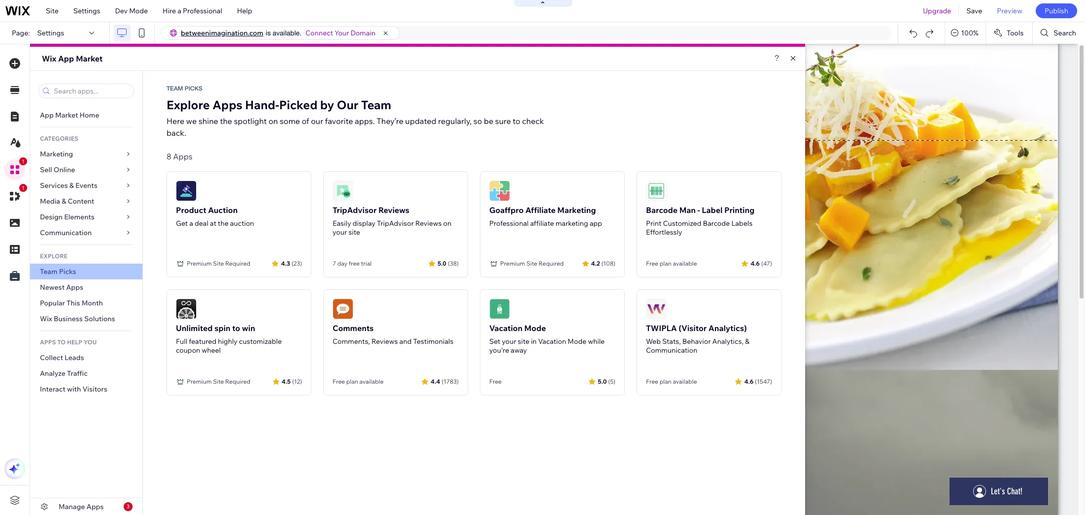 Task type: locate. For each thing, give the bounding box(es) containing it.
1 vertical spatial to
[[232, 324, 240, 334]]

team up newest at the bottom
[[40, 268, 57, 276]]

events
[[75, 181, 97, 190]]

2 vertical spatial reviews
[[371, 338, 398, 346]]

services & events
[[40, 181, 97, 190]]

team up explore
[[167, 85, 183, 92]]

on left some
[[269, 116, 278, 126]]

0 vertical spatial team
[[167, 85, 183, 92]]

1 horizontal spatial site
[[518, 338, 529, 346]]

newest apps link
[[30, 280, 142, 296]]

newest
[[40, 283, 65, 292]]

your inside vacation mode set your site in vacation mode while you're away
[[502, 338, 516, 346]]

settings left dev at the left of page
[[73, 6, 100, 15]]

wix for wix business solutions
[[40, 315, 52, 324]]

on inside here we shine the spotlight on some of our favorite apps. they're updated regularly, so be sure to check back.
[[269, 116, 278, 126]]

site inside tripadvisor reviews easily display tripadvisor reviews on your site
[[349, 228, 360, 237]]

a inside "product auction get a deal at the auction"
[[189, 219, 193, 228]]

dev mode
[[115, 6, 148, 15]]

premium site required
[[187, 260, 250, 268], [500, 260, 564, 268], [187, 378, 250, 386]]

1 horizontal spatial team picks
[[167, 85, 202, 92]]

mode for vacation
[[524, 324, 546, 334]]

0 vertical spatial 4.6
[[751, 260, 760, 267]]

1 vertical spatial communication
[[646, 346, 697, 355]]

free
[[349, 260, 360, 268]]

with
[[67, 385, 81, 394]]

media
[[40, 197, 60, 206]]

premium for win
[[187, 378, 212, 386]]

the
[[220, 116, 232, 126], [218, 219, 229, 228]]

to
[[513, 116, 520, 126], [232, 324, 240, 334]]

free for twipla (visitor analytics)
[[646, 378, 658, 386]]

settings
[[73, 6, 100, 15], [37, 29, 64, 37]]

our
[[337, 98, 358, 112]]

on
[[269, 116, 278, 126], [443, 219, 452, 228]]

1 horizontal spatial communication
[[646, 346, 697, 355]]

0 horizontal spatial marketing
[[40, 150, 73, 159]]

1 vertical spatial reviews
[[415, 219, 442, 228]]

1 horizontal spatial your
[[502, 338, 516, 346]]

spin
[[214, 324, 230, 334]]

available down comments,
[[359, 378, 384, 386]]

unlimited spin to win full featured highly customizable coupon wheel
[[176, 324, 282, 355]]

0 horizontal spatial team picks
[[40, 268, 76, 276]]

2 1 from the top
[[22, 185, 25, 191]]

wix
[[42, 54, 56, 64], [40, 315, 52, 324]]

1 horizontal spatial app
[[58, 54, 74, 64]]

publish
[[1045, 6, 1068, 15]]

7 day free trial
[[333, 260, 372, 268]]

required down auction
[[225, 260, 250, 268]]

premium up vacation mode logo on the left
[[500, 260, 525, 268]]

apps up this
[[66, 283, 83, 292]]

1 horizontal spatial team
[[167, 85, 183, 92]]

0 horizontal spatial communication
[[40, 229, 93, 238]]

updated
[[405, 116, 436, 126]]

1 vertical spatial your
[[502, 338, 516, 346]]

site for unlimited spin to win
[[213, 378, 224, 386]]

1 vertical spatial team
[[361, 98, 391, 112]]

0 vertical spatial the
[[220, 116, 232, 126]]

1 vertical spatial 5.0
[[598, 378, 607, 386]]

goaffpro
[[489, 205, 524, 215]]

1 vertical spatial 4.6
[[744, 378, 754, 386]]

marketing
[[40, 150, 73, 159], [557, 205, 596, 215]]

5.0
[[438, 260, 446, 267], [598, 378, 607, 386]]

team up apps.
[[361, 98, 391, 112]]

twipla (visitor analytics) logo image
[[646, 299, 667, 320]]

mode for dev
[[129, 6, 148, 15]]

save
[[967, 6, 982, 15]]

team picks down explore
[[40, 268, 76, 276]]

2 horizontal spatial &
[[745, 338, 750, 346]]

2 horizontal spatial mode
[[568, 338, 586, 346]]

upgrade
[[923, 6, 951, 15]]

market up search apps... field
[[76, 54, 103, 64]]

marketing up marketing
[[557, 205, 596, 215]]

mode right dev at the left of page
[[129, 6, 148, 15]]

free
[[646, 260, 658, 268], [333, 378, 345, 386], [489, 378, 502, 386], [646, 378, 658, 386]]

on inside tripadvisor reviews easily display tripadvisor reviews on your site
[[443, 219, 452, 228]]

effortlessly
[[646, 228, 682, 237]]

1 vertical spatial wix
[[40, 315, 52, 324]]

free down web
[[646, 378, 658, 386]]

1 horizontal spatial to
[[513, 116, 520, 126]]

0 horizontal spatial &
[[62, 197, 66, 206]]

comments logo image
[[333, 299, 353, 320]]

0 vertical spatial your
[[333, 228, 347, 237]]

0 horizontal spatial site
[[349, 228, 360, 237]]

your right set
[[502, 338, 516, 346]]

to left win
[[232, 324, 240, 334]]

1 vertical spatial marketing
[[557, 205, 596, 215]]

1 vertical spatial mode
[[524, 324, 546, 334]]

1 vertical spatial the
[[218, 219, 229, 228]]

wix for wix app market
[[42, 54, 56, 64]]

apps up shine
[[212, 98, 242, 112]]

available down effortlessly
[[673, 260, 697, 268]]

0 vertical spatial site
[[349, 228, 360, 237]]

customizable
[[239, 338, 282, 346]]

1 vertical spatial team picks
[[40, 268, 76, 276]]

to inside the unlimited spin to win full featured highly customizable coupon wheel
[[232, 324, 240, 334]]

1 vertical spatial site
[[518, 338, 529, 346]]

wix business solutions link
[[30, 311, 142, 327]]

5.0 left "(5)" at the right bottom of the page
[[598, 378, 607, 386]]

site
[[349, 228, 360, 237], [518, 338, 529, 346]]

site inside vacation mode set your site in vacation mode while you're away
[[518, 338, 529, 346]]

plan down stats,
[[660, 378, 672, 386]]

1 horizontal spatial marketing
[[557, 205, 596, 215]]

analyze traffic link
[[30, 366, 142, 382]]

0 vertical spatial marketing
[[40, 150, 73, 159]]

0 vertical spatial to
[[513, 116, 520, 126]]

0 horizontal spatial settings
[[37, 29, 64, 37]]

plan for comments,
[[346, 378, 358, 386]]

elements
[[64, 213, 95, 222]]

0 vertical spatial mode
[[129, 6, 148, 15]]

site left in
[[518, 338, 529, 346]]

0 vertical spatial team picks
[[167, 85, 202, 92]]

by
[[320, 98, 334, 112]]

tools button
[[986, 22, 1033, 44]]

1 horizontal spatial vacation
[[538, 338, 566, 346]]

help
[[237, 6, 252, 15]]

unlimited spin to win logo image
[[176, 299, 197, 320]]

4.3 (23)
[[281, 260, 302, 267]]

testimonials
[[413, 338, 453, 346]]

tools
[[1007, 29, 1024, 37]]

apps for newest
[[66, 283, 83, 292]]

plan down comments,
[[346, 378, 358, 386]]

2 vertical spatial mode
[[568, 338, 586, 346]]

explore apps hand-picked by our team
[[167, 98, 391, 112]]

available down "behavior"
[[673, 378, 697, 386]]

100%
[[961, 29, 979, 37]]

0 vertical spatial barcode
[[646, 205, 678, 215]]

marketing down categories on the top
[[40, 150, 73, 159]]

1 horizontal spatial settings
[[73, 6, 100, 15]]

your left display
[[333, 228, 347, 237]]

barcode up print
[[646, 205, 678, 215]]

0 horizontal spatial barcode
[[646, 205, 678, 215]]

free plan available down effortlessly
[[646, 260, 697, 268]]

the right at
[[218, 219, 229, 228]]

collect
[[40, 354, 63, 363]]

& right media
[[62, 197, 66, 206]]

professional up the betweenimagination.com
[[183, 6, 222, 15]]

8
[[167, 152, 171, 162]]

free down effortlessly
[[646, 260, 658, 268]]

1 vertical spatial 1
[[22, 185, 25, 191]]

popular this month
[[40, 299, 103, 308]]

apps.
[[355, 116, 375, 126]]

the inside here we shine the spotlight on some of our favorite apps. they're updated regularly, so be sure to check back.
[[220, 116, 232, 126]]

team picks up explore
[[167, 85, 202, 92]]

1 horizontal spatial 5.0
[[598, 378, 607, 386]]

1 button left media
[[4, 184, 27, 207]]

1 vertical spatial vacation
[[538, 338, 566, 346]]

1 vertical spatial professional
[[489, 219, 529, 228]]

tripadvisor up display
[[333, 205, 377, 215]]

4.6 left the "(1547)"
[[744, 378, 754, 386]]

apps right manage
[[87, 503, 104, 512]]

full
[[176, 338, 187, 346]]

so
[[473, 116, 482, 126]]

mode up in
[[524, 324, 546, 334]]

free down you're
[[489, 378, 502, 386]]

4.6 left (47)
[[751, 260, 760, 267]]

premium for professional
[[500, 260, 525, 268]]

barcode man - label printing print customized barcode labels effortlessly
[[646, 205, 755, 237]]

0 vertical spatial tripadvisor
[[333, 205, 377, 215]]

0 vertical spatial market
[[76, 54, 103, 64]]

spotlight
[[234, 116, 267, 126]]

sell
[[40, 166, 52, 174]]

sell online
[[40, 166, 75, 174]]

behavior
[[682, 338, 711, 346]]

to right sure
[[513, 116, 520, 126]]

0 horizontal spatial to
[[232, 324, 240, 334]]

required for auction
[[225, 260, 250, 268]]

1 horizontal spatial picks
[[185, 85, 202, 92]]

be
[[484, 116, 493, 126]]

premium site required for win
[[187, 378, 250, 386]]

0 vertical spatial reviews
[[378, 205, 409, 215]]

free plan available for comments,
[[333, 378, 384, 386]]

0 vertical spatial 1
[[22, 159, 25, 165]]

printing
[[724, 205, 755, 215]]

required down highly on the bottom left of page
[[225, 378, 250, 386]]

your
[[335, 29, 349, 37]]

& inside twipla (visitor analytics) web stats, behavior analytics, & communication
[[745, 338, 750, 346]]

0 vertical spatial vacation
[[489, 324, 523, 334]]

1 horizontal spatial on
[[443, 219, 452, 228]]

0 horizontal spatial team
[[40, 268, 57, 276]]

0 vertical spatial 5.0
[[438, 260, 446, 267]]

professional down goaffpro
[[489, 219, 529, 228]]

settings up the wix app market
[[37, 29, 64, 37]]

day
[[337, 260, 347, 268]]

5.0 for tripadvisor reviews
[[438, 260, 446, 267]]

app up search apps... field
[[58, 54, 74, 64]]

0 horizontal spatial vacation
[[489, 324, 523, 334]]

0 vertical spatial on
[[269, 116, 278, 126]]

vacation up set
[[489, 324, 523, 334]]

communication down twipla
[[646, 346, 697, 355]]

free plan available down comments,
[[333, 378, 384, 386]]

1 horizontal spatial mode
[[524, 324, 546, 334]]

help
[[67, 339, 82, 346]]

5.0 left (38)
[[438, 260, 446, 267]]

the right shine
[[220, 116, 232, 126]]

required down affiliate
[[539, 260, 564, 268]]

market left home
[[55, 111, 78, 120]]

marketing inside marketing 'link'
[[40, 150, 73, 159]]

1 vertical spatial a
[[189, 219, 193, 228]]

site up free
[[349, 228, 360, 237]]

available for man
[[673, 260, 697, 268]]

vacation right in
[[538, 338, 566, 346]]

team picks
[[167, 85, 202, 92], [40, 268, 76, 276]]

0 vertical spatial a
[[178, 6, 181, 15]]

free right "(12)"
[[333, 378, 345, 386]]

premium site required down at
[[187, 260, 250, 268]]

0 horizontal spatial on
[[269, 116, 278, 126]]

& for content
[[62, 197, 66, 206]]

& left events
[[69, 181, 74, 190]]

0 horizontal spatial a
[[178, 6, 181, 15]]

1 horizontal spatial &
[[69, 181, 74, 190]]

communication down design elements
[[40, 229, 93, 238]]

free plan available down stats,
[[646, 378, 697, 386]]

you
[[84, 339, 97, 346]]

apps right the 8
[[173, 152, 192, 162]]

1 horizontal spatial a
[[189, 219, 193, 228]]

search button
[[1033, 22, 1085, 44]]

0 horizontal spatial your
[[333, 228, 347, 237]]

1 vertical spatial barcode
[[703, 219, 730, 228]]

0 vertical spatial &
[[69, 181, 74, 190]]

premium site required down wheel
[[187, 378, 250, 386]]

dev
[[115, 6, 128, 15]]

(108)
[[601, 260, 615, 267]]

1 vertical spatial on
[[443, 219, 452, 228]]

1 vertical spatial &
[[62, 197, 66, 206]]

picks up explore
[[185, 85, 202, 92]]

2 vertical spatial &
[[745, 338, 750, 346]]

visitors
[[83, 385, 107, 394]]

picks up newest apps
[[59, 268, 76, 276]]

0 vertical spatial 1 button
[[4, 158, 27, 180]]

business
[[54, 315, 83, 324]]

premium down deal
[[187, 260, 212, 268]]

on up the 5.0 (38)
[[443, 219, 452, 228]]

1 vertical spatial picks
[[59, 268, 76, 276]]

1 horizontal spatial professional
[[489, 219, 529, 228]]

1 button left sell
[[4, 158, 27, 180]]

app
[[58, 54, 74, 64], [40, 111, 54, 120]]

domain
[[351, 29, 376, 37]]

site
[[46, 6, 59, 15], [213, 260, 224, 268], [526, 260, 537, 268], [213, 378, 224, 386]]

0 vertical spatial professional
[[183, 6, 222, 15]]

& right analytics,
[[745, 338, 750, 346]]

is
[[266, 29, 271, 37]]

team
[[167, 85, 183, 92], [361, 98, 391, 112], [40, 268, 57, 276]]

a right hire
[[178, 6, 181, 15]]

tripadvisor
[[333, 205, 377, 215], [377, 219, 414, 228]]

plan down effortlessly
[[660, 260, 672, 268]]

betweenimagination.com
[[181, 29, 263, 37]]

app up categories on the top
[[40, 111, 54, 120]]

premium site required down affiliate
[[500, 260, 564, 268]]

1 vertical spatial settings
[[37, 29, 64, 37]]

mode left while
[[568, 338, 586, 346]]

1 vertical spatial 1 button
[[4, 184, 27, 207]]

apps for manage
[[87, 503, 104, 512]]

free for comments
[[333, 378, 345, 386]]

tripadvisor right display
[[377, 219, 414, 228]]

a
[[178, 6, 181, 15], [189, 219, 193, 228]]

0 horizontal spatial mode
[[129, 6, 148, 15]]

a right the get
[[189, 219, 193, 228]]

0 vertical spatial wix
[[42, 54, 56, 64]]

barcode down label
[[703, 219, 730, 228]]

customized
[[663, 219, 701, 228]]

0 horizontal spatial 5.0
[[438, 260, 446, 267]]

auction
[[208, 205, 238, 215]]

Search apps... field
[[51, 84, 131, 98]]

0 horizontal spatial app
[[40, 111, 54, 120]]

this
[[67, 299, 80, 308]]

premium down 'coupon' on the bottom of page
[[187, 378, 212, 386]]



Task type: describe. For each thing, give the bounding box(es) containing it.
4.4
[[431, 378, 440, 386]]

featured
[[189, 338, 216, 346]]

2 1 button from the top
[[4, 184, 27, 207]]

free for barcode man - label printing
[[646, 260, 658, 268]]

(1547)
[[755, 378, 772, 386]]

product
[[176, 205, 206, 215]]

1 vertical spatial tripadvisor
[[377, 219, 414, 228]]

site for goaffpro affiliate marketing
[[526, 260, 537, 268]]

we
[[186, 116, 197, 126]]

twipla (visitor analytics) web stats, behavior analytics, & communication
[[646, 324, 750, 355]]

4.6 (1547)
[[744, 378, 772, 386]]

twipla
[[646, 324, 677, 334]]

to inside here we shine the spotlight on some of our favorite apps. they're updated regularly, so be sure to check back.
[[513, 116, 520, 126]]

marketing inside goaffpro affiliate marketing professional affiliate marketing app
[[557, 205, 596, 215]]

product auction logo image
[[176, 181, 197, 202]]

professional inside goaffpro affiliate marketing professional affiliate marketing app
[[489, 219, 529, 228]]

in
[[531, 338, 537, 346]]

available.
[[273, 29, 302, 37]]

they're
[[377, 116, 403, 126]]

check
[[522, 116, 544, 126]]

reviews inside the 'comments comments, reviews and testimonials'
[[371, 338, 398, 346]]

0 vertical spatial picks
[[185, 85, 202, 92]]

hire a professional
[[163, 6, 222, 15]]

explore
[[167, 98, 210, 112]]

our
[[311, 116, 323, 126]]

available for comments,
[[359, 378, 384, 386]]

categories
[[40, 135, 78, 142]]

3
[[127, 504, 130, 511]]

traffic
[[67, 370, 88, 378]]

comments
[[333, 324, 374, 334]]

interact
[[40, 385, 65, 394]]

app market home
[[40, 111, 99, 120]]

newest apps
[[40, 283, 83, 292]]

0 horizontal spatial professional
[[183, 6, 222, 15]]

site for product auction
[[213, 260, 224, 268]]

(38)
[[448, 260, 459, 267]]

away
[[511, 346, 527, 355]]

label
[[702, 205, 723, 215]]

you're
[[489, 346, 509, 355]]

regularly,
[[438, 116, 472, 126]]

1 1 from the top
[[22, 159, 25, 165]]

premium site required for professional
[[500, 260, 564, 268]]

auction
[[230, 219, 254, 228]]

content
[[68, 197, 94, 206]]

barcode man - label printing logo image
[[646, 181, 667, 202]]

required for spin
[[225, 378, 250, 386]]

get
[[176, 219, 188, 228]]

plan for man
[[660, 260, 672, 268]]

highly
[[218, 338, 237, 346]]

1 1 button from the top
[[4, 158, 27, 180]]

apps for explore
[[212, 98, 242, 112]]

4.6 (47)
[[751, 260, 772, 267]]

affiliate
[[530, 219, 554, 228]]

team picks link
[[30, 264, 142, 280]]

labels
[[731, 219, 753, 228]]

vacation mode logo image
[[489, 299, 510, 320]]

easily
[[333, 219, 351, 228]]

publish button
[[1036, 3, 1077, 18]]

2 horizontal spatial team
[[361, 98, 391, 112]]

print
[[646, 219, 661, 228]]

(12)
[[292, 378, 302, 386]]

free plan available for man
[[646, 260, 697, 268]]

media & content
[[40, 197, 94, 206]]

comments,
[[333, 338, 370, 346]]

(1783)
[[442, 378, 459, 386]]

1 vertical spatial app
[[40, 111, 54, 120]]

4.5 (12)
[[282, 378, 302, 386]]

stats,
[[662, 338, 681, 346]]

tripadvisor reviews logo image
[[333, 181, 353, 202]]

0 horizontal spatial picks
[[59, 268, 76, 276]]

5.0 for vacation mode
[[598, 378, 607, 386]]

the inside "product auction get a deal at the auction"
[[218, 219, 229, 228]]

0 vertical spatial settings
[[73, 6, 100, 15]]

available for (visitor
[[673, 378, 697, 386]]

communication link
[[30, 225, 142, 241]]

media & content link
[[30, 194, 142, 209]]

leads
[[65, 354, 84, 363]]

4.2 (108)
[[591, 260, 615, 267]]

search
[[1054, 29, 1076, 37]]

connect
[[305, 29, 333, 37]]

required for affiliate
[[539, 260, 564, 268]]

analytics)
[[709, 324, 747, 334]]

vacation mode set your site in vacation mode while you're away
[[489, 324, 605, 355]]

interact with visitors link
[[30, 382, 142, 398]]

picked
[[279, 98, 318, 112]]

preview button
[[990, 0, 1030, 22]]

wix business solutions
[[40, 315, 115, 324]]

communication inside twipla (visitor analytics) web stats, behavior analytics, & communication
[[646, 346, 697, 355]]

favorite
[[325, 116, 353, 126]]

trial
[[361, 260, 372, 268]]

design
[[40, 213, 63, 222]]

your inside tripadvisor reviews easily display tripadvisor reviews on your site
[[333, 228, 347, 237]]

free plan available for (visitor
[[646, 378, 697, 386]]

home
[[80, 111, 99, 120]]

(23)
[[292, 260, 302, 267]]

product auction get a deal at the auction
[[176, 205, 254, 228]]

analyze
[[40, 370, 66, 378]]

while
[[588, 338, 605, 346]]

popular this month link
[[30, 296, 142, 311]]

4.6 for twipla (visitor analytics)
[[744, 378, 754, 386]]

1 vertical spatial market
[[55, 111, 78, 120]]

& for events
[[69, 181, 74, 190]]

wheel
[[202, 346, 221, 355]]

0 vertical spatial app
[[58, 54, 74, 64]]

popular
[[40, 299, 65, 308]]

2 vertical spatial team
[[40, 268, 57, 276]]

app market home link
[[30, 107, 142, 123]]

premium for a
[[187, 260, 212, 268]]

0 vertical spatial communication
[[40, 229, 93, 238]]

premium site required for a
[[187, 260, 250, 268]]

analyze traffic
[[40, 370, 88, 378]]

here
[[167, 116, 184, 126]]

1 horizontal spatial barcode
[[703, 219, 730, 228]]

5.0 (5)
[[598, 378, 615, 386]]

marketing
[[556, 219, 588, 228]]

(visitor
[[679, 324, 707, 334]]

save button
[[959, 0, 990, 22]]

solutions
[[84, 315, 115, 324]]

4.6 for barcode man - label printing
[[751, 260, 760, 267]]

goaffpro affiliate marketing logo image
[[489, 181, 510, 202]]

plan for (visitor
[[660, 378, 672, 386]]

apps for 8
[[173, 152, 192, 162]]

4.3
[[281, 260, 290, 267]]

-
[[698, 205, 700, 215]]



Task type: vqa. For each thing, say whether or not it's contained in the screenshot.


